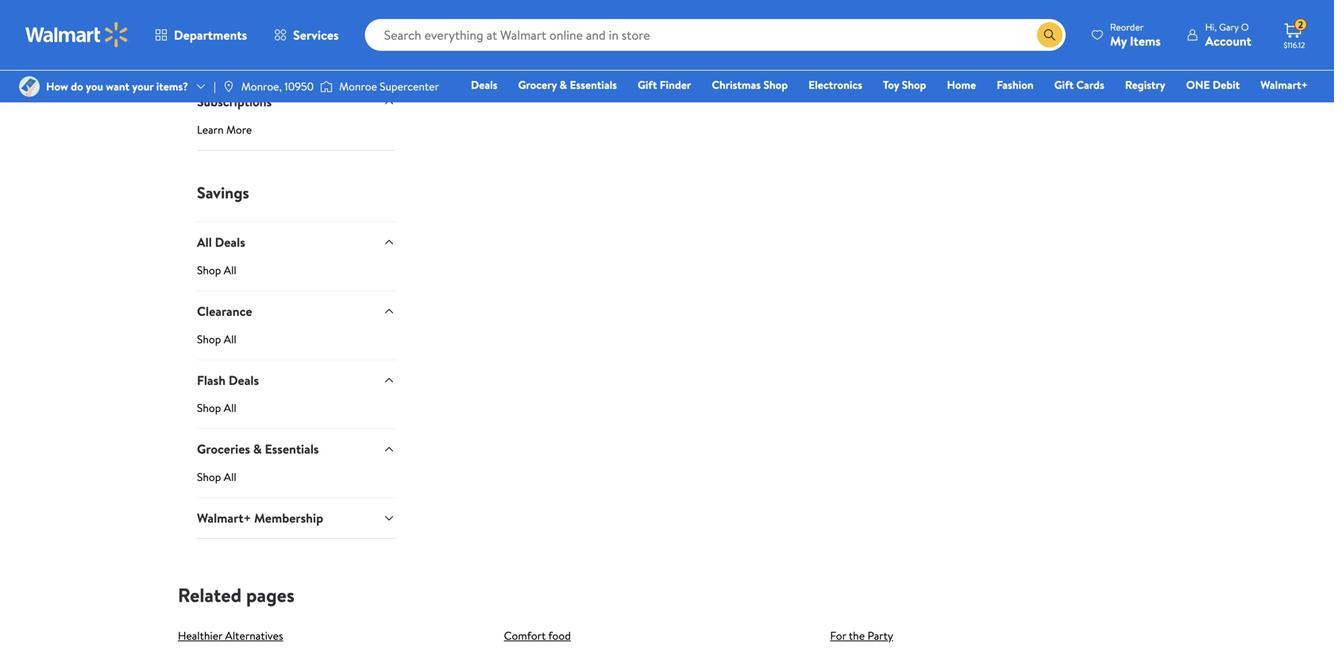 Task type: locate. For each thing, give the bounding box(es) containing it.
shop all link
[[197, 53, 396, 81], [197, 262, 396, 291], [197, 331, 396, 360], [197, 401, 396, 429], [197, 470, 396, 498]]

how do you want your items?
[[46, 79, 188, 94]]

1 shop all link from the top
[[197, 53, 396, 81]]

deals for flash deals
[[229, 372, 259, 389]]

1 shop all from the top
[[197, 53, 237, 68]]

all for flash deals
[[224, 401, 237, 416]]

shop down "clearance"
[[197, 331, 221, 347]]

toy shop
[[883, 77, 927, 93]]

learn more
[[197, 122, 252, 137]]

shop down the groceries
[[197, 470, 221, 485]]

1 horizontal spatial walmart+
[[1261, 77, 1308, 93]]

4 shop all link from the top
[[197, 401, 396, 429]]

|
[[214, 79, 216, 94]]

for the party link
[[830, 628, 894, 644]]

walmart+ inside dropdown button
[[197, 510, 251, 527]]

deals down savings
[[215, 234, 245, 251]]

all down recipes
[[224, 53, 237, 68]]

healthier
[[178, 628, 223, 644]]

1 vertical spatial walmart+
[[197, 510, 251, 527]]

gift inside gift finder "link"
[[638, 77, 657, 93]]

0 horizontal spatial  image
[[222, 80, 235, 93]]

& for groceries
[[253, 441, 262, 458]]

departments button
[[141, 16, 261, 54]]

shop all down "clearance"
[[197, 331, 237, 347]]

0 horizontal spatial essentials
[[265, 441, 319, 458]]

shop all up |
[[197, 53, 237, 68]]

grocery & essentials link
[[511, 76, 624, 93]]

all inside dropdown button
[[197, 234, 212, 251]]

shop down departments
[[197, 53, 221, 68]]

do
[[71, 79, 83, 94]]

monroe
[[339, 79, 377, 94]]

shop all
[[197, 53, 237, 68], [197, 262, 237, 278], [197, 331, 237, 347], [197, 401, 237, 416], [197, 470, 237, 485]]

want
[[106, 79, 129, 94]]

one debit
[[1187, 77, 1240, 93]]

walmart+ left membership at the bottom of the page
[[197, 510, 251, 527]]

all down "clearance"
[[224, 331, 237, 347]]

 image
[[320, 79, 333, 95], [222, 80, 235, 93]]

& right the groceries
[[253, 441, 262, 458]]

gift
[[638, 77, 657, 93], [1055, 77, 1074, 93]]

how
[[46, 79, 68, 94]]

essentials inside groceries & essentials dropdown button
[[265, 441, 319, 458]]

one
[[1187, 77, 1211, 93]]

departments
[[174, 26, 247, 44]]

gift left cards
[[1055, 77, 1074, 93]]

comfort food
[[504, 628, 571, 644]]

1 horizontal spatial  image
[[320, 79, 333, 95]]

3 shop all link from the top
[[197, 331, 396, 360]]

deals link
[[464, 76, 505, 93]]

groceries
[[197, 441, 250, 458]]

all for clearance
[[224, 331, 237, 347]]

2 vertical spatial deals
[[229, 372, 259, 389]]

shop all for recipes
[[197, 53, 237, 68]]

party
[[868, 628, 894, 644]]

1 horizontal spatial gift
[[1055, 77, 1074, 93]]

deals
[[471, 77, 498, 93], [215, 234, 245, 251], [229, 372, 259, 389]]

learn more link
[[197, 122, 396, 150]]

electronics
[[809, 77, 863, 93]]

0 vertical spatial essentials
[[570, 77, 617, 93]]

10950
[[285, 79, 314, 94]]

services
[[293, 26, 339, 44]]

0 vertical spatial walmart+
[[1261, 77, 1308, 93]]

 image right 10950
[[320, 79, 333, 95]]

& inside dropdown button
[[253, 441, 262, 458]]

1 horizontal spatial &
[[560, 77, 567, 93]]

gift inside gift cards link
[[1055, 77, 1074, 93]]

all
[[224, 53, 237, 68], [197, 234, 212, 251], [224, 262, 237, 278], [224, 331, 237, 347], [224, 401, 237, 416], [224, 470, 237, 485]]

all down savings
[[197, 234, 212, 251]]

recipes
[[197, 24, 240, 41]]

all down all deals
[[224, 262, 237, 278]]

shop all down all deals
[[197, 262, 237, 278]]

all for all deals
[[224, 262, 237, 278]]

essentials inside grocery & essentials link
[[570, 77, 617, 93]]

2 gift from the left
[[1055, 77, 1074, 93]]

shop all for groceries & essentials
[[197, 470, 237, 485]]

 image right |
[[222, 80, 235, 93]]

gift for gift cards
[[1055, 77, 1074, 93]]

2 shop all link from the top
[[197, 262, 396, 291]]

monroe, 10950
[[241, 79, 314, 94]]

clearance button
[[197, 291, 396, 331]]

supercenter
[[380, 79, 439, 94]]

4 shop all from the top
[[197, 401, 237, 416]]

walmart+
[[1261, 77, 1308, 93], [197, 510, 251, 527]]

walmart+ down $116.12
[[1261, 77, 1308, 93]]

walmart+ membership button
[[197, 498, 396, 539]]

 image
[[19, 76, 40, 97]]

1 vertical spatial essentials
[[265, 441, 319, 458]]

&
[[560, 77, 567, 93], [253, 441, 262, 458]]

shop for groceries & essentials
[[197, 470, 221, 485]]

gift finder
[[638, 77, 691, 93]]

comfort food link
[[504, 628, 571, 644]]

1 vertical spatial &
[[253, 441, 262, 458]]

reorder
[[1111, 20, 1144, 34]]

deals right flash
[[229, 372, 259, 389]]

walmart+ membership
[[197, 510, 323, 527]]

all down flash deals
[[224, 401, 237, 416]]

shop
[[197, 53, 221, 68], [764, 77, 788, 93], [902, 77, 927, 93], [197, 262, 221, 278], [197, 331, 221, 347], [197, 401, 221, 416], [197, 470, 221, 485]]

all down the groceries
[[224, 470, 237, 485]]

& right grocery
[[560, 77, 567, 93]]

& for grocery
[[560, 77, 567, 93]]

services button
[[261, 16, 352, 54]]

hi,
[[1206, 20, 1217, 34]]

0 horizontal spatial gift
[[638, 77, 657, 93]]

essentials right grocery
[[570, 77, 617, 93]]

items?
[[156, 79, 188, 94]]

5 shop all link from the top
[[197, 470, 396, 498]]

shop all link for groceries & essentials
[[197, 470, 396, 498]]

1 gift from the left
[[638, 77, 657, 93]]

home link
[[940, 76, 984, 93]]

essentials
[[570, 77, 617, 93], [265, 441, 319, 458]]

home
[[947, 77, 977, 93]]

0 horizontal spatial walmart+
[[197, 510, 251, 527]]

toy shop link
[[876, 76, 934, 93]]

0 vertical spatial deals
[[471, 77, 498, 93]]

groceries & essentials
[[197, 441, 319, 458]]

learn
[[197, 122, 224, 137]]

shop all down the groceries
[[197, 470, 237, 485]]

all deals
[[197, 234, 245, 251]]

hi, gary o account
[[1206, 20, 1252, 50]]

shop all link for recipes
[[197, 53, 396, 81]]

registry link
[[1118, 76, 1173, 93]]

deals left grocery
[[471, 77, 498, 93]]

2 shop all from the top
[[197, 262, 237, 278]]

gift left finder
[[638, 77, 657, 93]]

1 horizontal spatial essentials
[[570, 77, 617, 93]]

shop down flash
[[197, 401, 221, 416]]

shop down all deals
[[197, 262, 221, 278]]

0 vertical spatial &
[[560, 77, 567, 93]]

flash
[[197, 372, 226, 389]]

shop right christmas
[[764, 77, 788, 93]]

5 shop all from the top
[[197, 470, 237, 485]]

shop for all deals
[[197, 262, 221, 278]]

my
[[1111, 32, 1127, 50]]

shop all down flash
[[197, 401, 237, 416]]

0 horizontal spatial &
[[253, 441, 262, 458]]

1 vertical spatial deals
[[215, 234, 245, 251]]

3 shop all from the top
[[197, 331, 237, 347]]

essentials right the groceries
[[265, 441, 319, 458]]



Task type: describe. For each thing, give the bounding box(es) containing it.
your
[[132, 79, 154, 94]]

reorder my items
[[1111, 20, 1161, 50]]

walmart image
[[25, 22, 129, 48]]

grocery
[[518, 77, 557, 93]]

savings
[[197, 182, 249, 204]]

toy
[[883, 77, 900, 93]]

debit
[[1213, 77, 1240, 93]]

christmas shop link
[[705, 76, 795, 93]]

shop all for flash deals
[[197, 401, 237, 416]]

essentials for groceries & essentials
[[265, 441, 319, 458]]

walmart+ link
[[1254, 76, 1316, 93]]

monroe,
[[241, 79, 282, 94]]

alternatives
[[225, 628, 283, 644]]

gift cards link
[[1048, 76, 1112, 93]]

grocery & essentials
[[518, 77, 617, 93]]

for
[[830, 628, 847, 644]]

search icon image
[[1044, 29, 1056, 41]]

christmas shop
[[712, 77, 788, 93]]

walmart+ for walmart+
[[1261, 77, 1308, 93]]

healthier alternatives
[[178, 628, 283, 644]]

all for groceries & essentials
[[224, 470, 237, 485]]

gary
[[1220, 20, 1239, 34]]

$116.12
[[1284, 40, 1306, 50]]

deals for all deals
[[215, 234, 245, 251]]

Search search field
[[365, 19, 1066, 51]]

registry
[[1126, 77, 1166, 93]]

all deals button
[[197, 222, 396, 262]]

monroe supercenter
[[339, 79, 439, 94]]

fashion link
[[990, 76, 1041, 93]]

shop all link for clearance
[[197, 331, 396, 360]]

food
[[549, 628, 571, 644]]

fashion
[[997, 77, 1034, 93]]

flash deals
[[197, 372, 259, 389]]

items
[[1130, 32, 1161, 50]]

you
[[86, 79, 103, 94]]

gift finder link
[[631, 76, 699, 93]]

electronics link
[[802, 76, 870, 93]]

shop for recipes
[[197, 53, 221, 68]]

related
[[178, 582, 242, 609]]

more
[[226, 122, 252, 137]]

one debit link
[[1180, 76, 1248, 93]]

flash deals button
[[197, 360, 396, 401]]

account
[[1206, 32, 1252, 50]]

subscriptions
[[197, 93, 272, 110]]

pages
[[246, 582, 295, 609]]

o
[[1242, 20, 1249, 34]]

shop all for all deals
[[197, 262, 237, 278]]

shop all for clearance
[[197, 331, 237, 347]]

gift cards
[[1055, 77, 1105, 93]]

recipes button
[[197, 12, 396, 53]]

cards
[[1077, 77, 1105, 93]]

comfort
[[504, 628, 546, 644]]

for the party
[[830, 628, 894, 644]]

subscriptions button
[[197, 81, 396, 122]]

shop for clearance
[[197, 331, 221, 347]]

essentials for grocery & essentials
[[570, 77, 617, 93]]

shop all link for all deals
[[197, 262, 396, 291]]

healthier alternatives link
[[178, 628, 283, 644]]

clearance
[[197, 303, 252, 320]]

all for recipes
[[224, 53, 237, 68]]

finder
[[660, 77, 691, 93]]

gift for gift finder
[[638, 77, 657, 93]]

2
[[1299, 18, 1304, 32]]

Walmart Site-Wide search field
[[365, 19, 1066, 51]]

shop right toy
[[902, 77, 927, 93]]

christmas
[[712, 77, 761, 93]]

shop all link for flash deals
[[197, 401, 396, 429]]

membership
[[254, 510, 323, 527]]

walmart+ for walmart+ membership
[[197, 510, 251, 527]]

groceries & essentials button
[[197, 429, 396, 470]]

related pages
[[178, 582, 295, 609]]

shop for flash deals
[[197, 401, 221, 416]]

 image for monroe, 10950
[[222, 80, 235, 93]]

 image for monroe supercenter
[[320, 79, 333, 95]]

the
[[849, 628, 865, 644]]



Task type: vqa. For each thing, say whether or not it's contained in the screenshot.
SHOP ALL 'link'
yes



